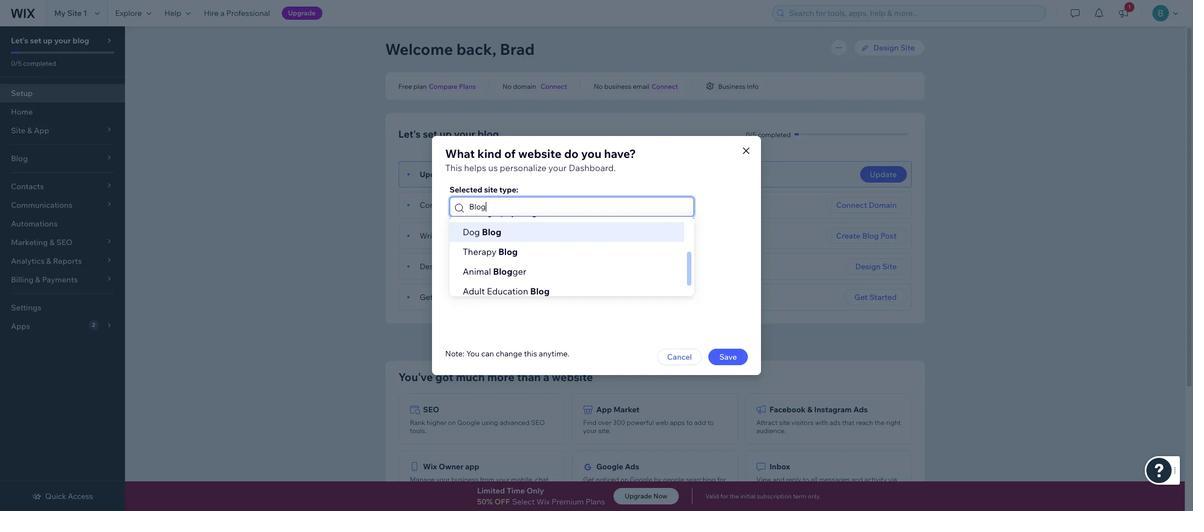 Task type: describe. For each thing, give the bounding box(es) containing it.
& inside manage your business from your mobile, chat with visitors & more.
[[448, 484, 452, 492]]

list box containing photography
[[450, 202, 695, 301]]

get found on google
[[420, 292, 495, 302]]

advanced
[[500, 419, 530, 427]]

add
[[695, 419, 706, 427]]

valid
[[706, 493, 720, 500]]

on for found
[[458, 292, 467, 302]]

premium
[[552, 497, 584, 507]]

connect link for no business email connect
[[652, 81, 678, 91]]

blog up kind
[[478, 128, 499, 140]]

Enter your business or website type field
[[466, 198, 691, 216]]

get for get noticed on google by people searching for what your business offers.
[[583, 476, 595, 484]]

blog inside 'sidebar' element
[[73, 36, 89, 46]]

email
[[633, 82, 650, 90]]

1 vertical spatial for
[[721, 493, 729, 500]]

what
[[583, 484, 598, 492]]

you
[[582, 146, 602, 161]]

from
[[480, 476, 495, 484]]

us
[[489, 162, 498, 173]]

1 horizontal spatial with
[[617, 337, 633, 347]]

domain
[[869, 200, 897, 210]]

1 vertical spatial 0/5
[[746, 130, 757, 139]]

get noticed on google by people searching for what your business offers.
[[583, 476, 726, 492]]

mobile,
[[511, 476, 534, 484]]

do
[[564, 146, 579, 161]]

seo inside rank higher on google using advanced seo tools.
[[531, 419, 545, 427]]

0 vertical spatial ads
[[854, 405, 868, 415]]

2 vertical spatial website
[[552, 370, 593, 384]]

blog for therapy
[[499, 246, 518, 257]]

note:
[[445, 349, 465, 359]]

reply
[[786, 476, 802, 484]]

got
[[436, 370, 454, 384]]

manage
[[410, 476, 435, 484]]

app
[[597, 405, 612, 415]]

photography blog
[[463, 207, 538, 218]]

audience.
[[757, 427, 786, 435]]

adult education blog
[[463, 286, 550, 297]]

your inside find over 300 powerful web apps to add to your site.
[[583, 427, 597, 435]]

0 horizontal spatial 1
[[83, 8, 87, 18]]

0 horizontal spatial plans
[[459, 82, 476, 90]]

you've got much more than a website
[[399, 370, 593, 384]]

set inside 'sidebar' element
[[30, 36, 41, 46]]

your left first
[[441, 231, 457, 241]]

searching
[[686, 476, 716, 484]]

update your blog type
[[420, 170, 503, 179]]

chat inside manage your business from your mobile, chat with visitors & more.
[[535, 476, 549, 484]]

support
[[707, 337, 737, 347]]

your down the owner
[[436, 476, 450, 484]]

therapy blog
[[463, 246, 518, 257]]

google for higher
[[458, 419, 480, 427]]

no business email connect
[[594, 82, 678, 90]]

2 horizontal spatial &
[[808, 405, 813, 415]]

home
[[11, 107, 33, 117]]

upgrade for upgrade now
[[625, 492, 652, 500]]

find
[[583, 419, 597, 427]]

tools.
[[410, 427, 427, 435]]

explore
[[115, 8, 142, 18]]

adult
[[463, 286, 485, 297]]

get started
[[855, 292, 897, 302]]

connect domain button
[[827, 197, 907, 213]]

update for update
[[870, 170, 897, 179]]

0 horizontal spatial to
[[687, 419, 693, 427]]

via
[[889, 476, 898, 484]]

chat inside view and reply to all messages and activity via email, chat & more.
[[776, 484, 790, 492]]

0 horizontal spatial site
[[67, 8, 82, 18]]

attract site visitors with ads that reach the right audience.
[[757, 419, 901, 435]]

upgrade for upgrade
[[288, 9, 316, 17]]

can
[[482, 349, 494, 359]]

wix stands with ukraine show your support
[[575, 337, 737, 347]]

rank higher on google using advanced seo tools.
[[410, 419, 545, 435]]

& inside view and reply to all messages and activity via email, chat & more.
[[791, 484, 796, 492]]

compare
[[429, 82, 458, 90]]

your inside get noticed on google by people searching for what your business offers.
[[600, 484, 614, 492]]

get for get found on google
[[420, 292, 433, 302]]

settings link
[[0, 298, 125, 317]]

business info
[[719, 82, 759, 90]]

1 vertical spatial completed
[[758, 130, 791, 139]]

wix for wix stands with ukraine show your support
[[575, 337, 589, 347]]

1 vertical spatial let's
[[399, 128, 421, 140]]

on for noticed
[[621, 476, 629, 484]]

free plan compare plans
[[399, 82, 476, 90]]

web
[[656, 419, 669, 427]]

hire a professional
[[204, 8, 270, 18]]

owner
[[439, 462, 464, 472]]

no for no domain
[[503, 82, 512, 90]]

personalize
[[500, 162, 547, 173]]

design your website
[[420, 262, 493, 272]]

let's set up your blog inside 'sidebar' element
[[11, 36, 89, 46]]

visitors inside manage your business from your mobile, chat with visitors & more.
[[425, 484, 447, 492]]

therapy
[[463, 246, 497, 257]]

write your first blog post
[[420, 231, 509, 241]]

write
[[420, 231, 440, 241]]

plans inside limited time only 50% off select wix premium plans
[[586, 497, 605, 507]]

term
[[794, 493, 807, 500]]

my
[[54, 8, 66, 18]]

with inside the attract site visitors with ads that reach the right audience.
[[816, 419, 829, 427]]

post
[[881, 231, 897, 241]]

your up "what"
[[454, 128, 476, 140]]

more. inside view and reply to all messages and activity via email, chat & more.
[[797, 484, 815, 492]]

messages
[[819, 476, 850, 484]]

animal
[[463, 266, 491, 277]]

view
[[757, 476, 772, 484]]

business left email
[[605, 82, 632, 90]]

more. inside manage your business from your mobile, chat with visitors & more.
[[454, 484, 471, 492]]

dog blog
[[463, 227, 502, 238]]

rank
[[410, 419, 426, 427]]

facebook & instagram ads
[[770, 405, 868, 415]]

1 vertical spatial 0/5 completed
[[746, 130, 791, 139]]

free
[[399, 82, 412, 90]]

get started button
[[845, 289, 907, 306]]

site inside "button"
[[883, 262, 897, 272]]

business info button
[[705, 81, 759, 91]]

access
[[68, 492, 93, 501]]

upgrade now button
[[614, 488, 679, 505]]

app market
[[597, 405, 640, 415]]

2 horizontal spatial a
[[544, 370, 550, 384]]

google for found
[[469, 292, 495, 302]]

off
[[495, 497, 510, 507]]

option containing dog
[[450, 222, 685, 242]]

this
[[445, 162, 462, 173]]

professional
[[226, 8, 270, 18]]

cancel
[[668, 352, 692, 362]]

google up noticed
[[597, 462, 624, 472]]

update for update your blog type
[[420, 170, 447, 179]]

ukraine
[[635, 337, 663, 347]]

1 horizontal spatial up
[[440, 128, 452, 140]]

0 vertical spatial domain
[[513, 82, 537, 90]]

setup
[[11, 88, 33, 98]]

helps
[[464, 162, 487, 173]]

instagram
[[815, 405, 852, 415]]

wix owner app
[[423, 462, 480, 472]]

1 horizontal spatial to
[[708, 419, 714, 427]]

create
[[837, 231, 861, 241]]

business inside manage your business from your mobile, chat with visitors & more.
[[452, 476, 479, 484]]

limited
[[477, 486, 505, 496]]

animal blog ger
[[463, 266, 527, 277]]



Task type: locate. For each thing, give the bounding box(es) containing it.
google down "animal"
[[469, 292, 495, 302]]

2 horizontal spatial site
[[901, 43, 915, 53]]

0 vertical spatial site
[[67, 8, 82, 18]]

using
[[482, 419, 498, 427]]

custom
[[458, 200, 485, 210]]

1 horizontal spatial 0/5
[[746, 130, 757, 139]]

visitors
[[792, 419, 814, 427], [425, 484, 447, 492]]

1 vertical spatial visitors
[[425, 484, 447, 492]]

& right facebook
[[808, 405, 813, 415]]

select
[[512, 497, 535, 507]]

design site link
[[854, 40, 925, 56]]

blog down my site 1
[[73, 36, 89, 46]]

blog for photography
[[518, 207, 538, 218]]

time
[[507, 486, 525, 496]]

2 vertical spatial with
[[410, 484, 423, 492]]

google inside get noticed on google by people searching for what your business offers.
[[630, 476, 653, 484]]

no
[[503, 82, 512, 90], [594, 82, 603, 90]]

0 vertical spatial let's set up your blog
[[11, 36, 89, 46]]

chat up only at the bottom left
[[535, 476, 549, 484]]

started
[[870, 292, 897, 302]]

connect
[[541, 82, 567, 90], [652, 82, 678, 90], [420, 200, 451, 210], [837, 200, 868, 210]]

business
[[605, 82, 632, 90], [452, 476, 479, 484], [615, 484, 642, 492]]

domain down brad
[[513, 82, 537, 90]]

1 no from the left
[[503, 82, 512, 90]]

get left noticed
[[583, 476, 595, 484]]

you
[[467, 349, 480, 359]]

1 vertical spatial domain
[[487, 200, 514, 210]]

1 horizontal spatial site
[[780, 419, 791, 427]]

set up setup
[[30, 36, 41, 46]]

limited time only 50% off select wix premium plans
[[477, 486, 605, 507]]

0 horizontal spatial get
[[420, 292, 433, 302]]

1 vertical spatial up
[[440, 128, 452, 140]]

business down google ads
[[615, 484, 642, 492]]

powerful
[[627, 419, 654, 427]]

for up "valid"
[[718, 476, 726, 484]]

1 horizontal spatial upgrade
[[625, 492, 652, 500]]

to inside view and reply to all messages and activity via email, chat & more.
[[803, 476, 810, 484]]

blog for animal
[[493, 266, 513, 277]]

get left found
[[420, 292, 433, 302]]

0 horizontal spatial 0/5 completed
[[11, 59, 56, 67]]

1 horizontal spatial 1
[[1129, 3, 1132, 10]]

your left site.
[[583, 427, 597, 435]]

domain
[[513, 82, 537, 90], [487, 200, 514, 210]]

ads
[[854, 405, 868, 415], [625, 462, 640, 472]]

your down do
[[549, 162, 567, 173]]

0 horizontal spatial connect link
[[541, 81, 567, 91]]

help button
[[158, 0, 197, 26]]

0/5 completed inside 'sidebar' element
[[11, 59, 56, 67]]

design site down search for tools, apps, help & more... field
[[874, 43, 915, 53]]

your left "animal"
[[447, 262, 463, 272]]

1 vertical spatial a
[[452, 200, 457, 210]]

your right from at the left bottom of the page
[[496, 476, 510, 484]]

0 vertical spatial site
[[484, 185, 498, 195]]

no left email
[[594, 82, 603, 90]]

and down inbox
[[773, 476, 785, 484]]

0/5 down info
[[746, 130, 757, 139]]

2 horizontal spatial with
[[816, 419, 829, 427]]

up up setup link
[[43, 36, 53, 46]]

upgrade right professional
[[288, 9, 316, 17]]

higher
[[427, 419, 447, 427]]

1 inside button
[[1129, 3, 1132, 10]]

1 vertical spatial the
[[730, 493, 740, 500]]

1 horizontal spatial ads
[[854, 405, 868, 415]]

0/5 inside 'sidebar' element
[[11, 59, 22, 67]]

hire a professional link
[[197, 0, 277, 26]]

business inside get noticed on google by people searching for what your business offers.
[[615, 484, 642, 492]]

0 vertical spatial a
[[221, 8, 225, 18]]

connect domain
[[837, 200, 897, 210]]

upgrade now
[[625, 492, 668, 500]]

50%
[[477, 497, 493, 507]]

a for custom
[[452, 200, 457, 210]]

site for selected
[[484, 185, 498, 195]]

1 update from the left
[[420, 170, 447, 179]]

up inside 'sidebar' element
[[43, 36, 53, 46]]

app
[[465, 462, 480, 472]]

what kind of website do you have? this helps us personalize your dashboard.
[[445, 146, 636, 173]]

site right my
[[67, 8, 82, 18]]

google left by
[[630, 476, 653, 484]]

plans down what
[[586, 497, 605, 507]]

on right found
[[458, 292, 467, 302]]

design inside design site "button"
[[856, 262, 881, 272]]

visitors down the owner
[[425, 484, 447, 492]]

blog right education
[[531, 286, 550, 297]]

1 horizontal spatial completed
[[758, 130, 791, 139]]

business down app
[[452, 476, 479, 484]]

plans right compare
[[459, 82, 476, 90]]

automations link
[[0, 215, 125, 233]]

much
[[456, 370, 485, 384]]

0 horizontal spatial chat
[[535, 476, 549, 484]]

0 horizontal spatial 0/5
[[11, 59, 22, 67]]

back,
[[457, 40, 497, 59]]

the left initial
[[730, 493, 740, 500]]

a left custom
[[452, 200, 457, 210]]

for inside get noticed on google by people searching for what your business offers.
[[718, 476, 726, 484]]

1 vertical spatial site
[[780, 419, 791, 427]]

visitors inside the attract site visitors with ads that reach the right audience.
[[792, 419, 814, 427]]

ads up get noticed on google by people searching for what your business offers.
[[625, 462, 640, 472]]

home link
[[0, 103, 125, 121]]

to left all
[[803, 476, 810, 484]]

update down "what"
[[420, 170, 447, 179]]

wix up manage
[[423, 462, 437, 472]]

inbox
[[770, 462, 791, 472]]

show
[[668, 337, 688, 347]]

blog up therapy blog
[[482, 227, 502, 238]]

list box
[[450, 202, 695, 301]]

0/5 completed up setup
[[11, 59, 56, 67]]

Search for tools, apps, help & more... field
[[786, 5, 1043, 21]]

completed up setup
[[23, 59, 56, 67]]

let's set up your blog up "what"
[[399, 128, 499, 140]]

by
[[654, 476, 662, 484]]

all
[[811, 476, 818, 484]]

1 vertical spatial upgrade
[[625, 492, 652, 500]]

the left right
[[875, 419, 885, 427]]

1 horizontal spatial set
[[423, 128, 438, 140]]

wix for wix owner app
[[423, 462, 437, 472]]

& up the term
[[791, 484, 796, 492]]

subscription
[[757, 493, 792, 500]]

quick access button
[[32, 492, 93, 501]]

let's up setup
[[11, 36, 28, 46]]

0 horizontal spatial and
[[773, 476, 785, 484]]

hire
[[204, 8, 219, 18]]

let's down free
[[399, 128, 421, 140]]

up up "what"
[[440, 128, 452, 140]]

website inside what kind of website do you have? this helps us personalize your dashboard.
[[519, 146, 562, 161]]

1 horizontal spatial on
[[458, 292, 467, 302]]

1 horizontal spatial &
[[791, 484, 796, 492]]

market
[[614, 405, 640, 415]]

a right than
[[544, 370, 550, 384]]

more. down app
[[454, 484, 471, 492]]

0 vertical spatial 0/5
[[11, 59, 22, 67]]

0 vertical spatial for
[[718, 476, 726, 484]]

0 horizontal spatial set
[[30, 36, 41, 46]]

sidebar element
[[0, 26, 125, 511]]

0/5
[[11, 59, 22, 67], [746, 130, 757, 139]]

your up "selected"
[[449, 170, 465, 179]]

a
[[221, 8, 225, 18], [452, 200, 457, 210], [544, 370, 550, 384]]

site
[[67, 8, 82, 18], [901, 43, 915, 53], [883, 262, 897, 272]]

wix left stands
[[575, 337, 589, 347]]

dog
[[463, 227, 480, 238]]

0 vertical spatial visitors
[[792, 419, 814, 427]]

the inside the attract site visitors with ads that reach the right audience.
[[875, 419, 885, 427]]

compare plans link
[[429, 81, 476, 91]]

set down the free plan compare plans
[[423, 128, 438, 140]]

with inside manage your business from your mobile, chat with visitors & more.
[[410, 484, 423, 492]]

let's set up your blog down my
[[11, 36, 89, 46]]

2 more. from the left
[[797, 484, 815, 492]]

blog for dog
[[482, 227, 502, 238]]

1 horizontal spatial seo
[[531, 419, 545, 427]]

0 horizontal spatial let's set up your blog
[[11, 36, 89, 46]]

2 and from the left
[[852, 476, 863, 484]]

google inside rank higher on google using advanced seo tools.
[[458, 419, 480, 427]]

show your support button
[[668, 337, 737, 347]]

the
[[875, 419, 885, 427], [730, 493, 740, 500]]

1 horizontal spatial visitors
[[792, 419, 814, 427]]

1 vertical spatial plans
[[586, 497, 605, 507]]

2 vertical spatial site
[[883, 262, 897, 272]]

2 horizontal spatial wix
[[575, 337, 589, 347]]

get inside get noticed on google by people searching for what your business offers.
[[583, 476, 595, 484]]

0 vertical spatial completed
[[23, 59, 56, 67]]

for right "valid"
[[721, 493, 729, 500]]

0 horizontal spatial with
[[410, 484, 423, 492]]

1 vertical spatial set
[[423, 128, 438, 140]]

0 horizontal spatial on
[[448, 419, 456, 427]]

0 horizontal spatial let's
[[11, 36, 28, 46]]

2 vertical spatial on
[[621, 476, 629, 484]]

design down 'create blog post' button
[[856, 262, 881, 272]]

create blog post button
[[827, 228, 907, 244]]

connect inside button
[[837, 200, 868, 210]]

site down search for tools, apps, help & more... field
[[901, 43, 915, 53]]

site down post
[[883, 262, 897, 272]]

get
[[420, 292, 433, 302], [855, 292, 868, 302], [583, 476, 595, 484]]

site down facebook
[[780, 419, 791, 427]]

only
[[527, 486, 544, 496]]

0 horizontal spatial up
[[43, 36, 53, 46]]

2 no from the left
[[594, 82, 603, 90]]

no domain connect
[[503, 82, 567, 90]]

a right hire
[[221, 8, 225, 18]]

2 update from the left
[[870, 170, 897, 179]]

0 horizontal spatial no
[[503, 82, 512, 90]]

design site inside "button"
[[856, 262, 897, 272]]

0 horizontal spatial &
[[448, 484, 452, 492]]

0 horizontal spatial update
[[420, 170, 447, 179]]

0 vertical spatial upgrade
[[288, 9, 316, 17]]

0 horizontal spatial more.
[[454, 484, 471, 492]]

blog down type:
[[518, 207, 538, 218]]

plans
[[459, 82, 476, 90], [586, 497, 605, 507]]

0 vertical spatial let's
[[11, 36, 28, 46]]

2 horizontal spatial get
[[855, 292, 868, 302]]

1 horizontal spatial no
[[594, 82, 603, 90]]

site down type
[[484, 185, 498, 195]]

0 vertical spatial wix
[[575, 337, 589, 347]]

website up personalize
[[519, 146, 562, 161]]

google left using
[[458, 419, 480, 427]]

get inside button
[[855, 292, 868, 302]]

2 vertical spatial wix
[[537, 497, 550, 507]]

blog up therapy
[[475, 231, 491, 241]]

let's inside 'sidebar' element
[[11, 36, 28, 46]]

over
[[598, 419, 612, 427]]

update up domain
[[870, 170, 897, 179]]

1 vertical spatial website
[[465, 262, 493, 272]]

1 vertical spatial ads
[[625, 462, 640, 472]]

2 connect link from the left
[[652, 81, 678, 91]]

1 horizontal spatial and
[[852, 476, 863, 484]]

quick access
[[45, 492, 93, 501]]

on right higher
[[448, 419, 456, 427]]

1 vertical spatial with
[[816, 419, 829, 427]]

to right add on the bottom right of the page
[[708, 419, 714, 427]]

facebook
[[770, 405, 806, 415]]

site inside the attract site visitors with ads that reach the right audience.
[[780, 419, 791, 427]]

0/5 up setup
[[11, 59, 22, 67]]

reach
[[856, 419, 874, 427]]

0 vertical spatial with
[[617, 337, 633, 347]]

ads up reach
[[854, 405, 868, 415]]

seo up higher
[[423, 405, 440, 415]]

to
[[687, 419, 693, 427], [708, 419, 714, 427], [803, 476, 810, 484]]

design site
[[874, 43, 915, 53], [856, 262, 897, 272]]

no for no business email
[[594, 82, 603, 90]]

your down my
[[54, 36, 71, 46]]

blog inside button
[[863, 231, 879, 241]]

blog up selected site type:
[[467, 170, 484, 179]]

chat up the subscription
[[776, 484, 790, 492]]

option
[[450, 222, 685, 242]]

your inside what kind of website do you have? this helps us personalize your dashboard.
[[549, 162, 567, 173]]

on inside rank higher on google using advanced seo tools.
[[448, 419, 456, 427]]

welcome back, brad
[[385, 40, 535, 59]]

design site up get started button
[[856, 262, 897, 272]]

0 vertical spatial seo
[[423, 405, 440, 415]]

0 horizontal spatial site
[[484, 185, 498, 195]]

setup link
[[0, 84, 125, 103]]

visitors down facebook
[[792, 419, 814, 427]]

0/5 completed down info
[[746, 130, 791, 139]]

ads
[[830, 419, 841, 427]]

have?
[[604, 146, 636, 161]]

1 vertical spatial let's set up your blog
[[399, 128, 499, 140]]

people
[[663, 476, 685, 484]]

google for noticed
[[630, 476, 653, 484]]

2 horizontal spatial to
[[803, 476, 810, 484]]

1 horizontal spatial connect link
[[652, 81, 678, 91]]

photography
[[463, 207, 516, 218]]

0 horizontal spatial a
[[221, 8, 225, 18]]

to left add on the bottom right of the page
[[687, 419, 693, 427]]

0 horizontal spatial visitors
[[425, 484, 447, 492]]

google ads
[[597, 462, 640, 472]]

selected site type:
[[450, 185, 519, 195]]

0 vertical spatial plans
[[459, 82, 476, 90]]

site for attract
[[780, 419, 791, 427]]

seo right advanced
[[531, 419, 545, 427]]

on down google ads
[[621, 476, 629, 484]]

1 vertical spatial seo
[[531, 419, 545, 427]]

get left started
[[855, 292, 868, 302]]

get for get started
[[855, 292, 868, 302]]

with
[[617, 337, 633, 347], [816, 419, 829, 427], [410, 484, 423, 492]]

connect link for no domain connect
[[541, 81, 567, 91]]

let's
[[11, 36, 28, 46], [399, 128, 421, 140]]

blog for create
[[863, 231, 879, 241]]

completed inside 'sidebar' element
[[23, 59, 56, 67]]

1 horizontal spatial update
[[870, 170, 897, 179]]

design inside the "design site" link
[[874, 43, 899, 53]]

what
[[445, 146, 475, 161]]

0 vertical spatial design site
[[874, 43, 915, 53]]

on for higher
[[448, 419, 456, 427]]

0 horizontal spatial upgrade
[[288, 9, 316, 17]]

& down the owner
[[448, 484, 452, 492]]

0 horizontal spatial the
[[730, 493, 740, 500]]

1 connect link from the left
[[541, 81, 567, 91]]

upgrade left now
[[625, 492, 652, 500]]

design down write
[[420, 262, 445, 272]]

blog up "adult education blog" in the bottom left of the page
[[493, 266, 513, 277]]

design down search for tools, apps, help & more... field
[[874, 43, 899, 53]]

update inside update button
[[870, 170, 897, 179]]

1 horizontal spatial plans
[[586, 497, 605, 507]]

on
[[458, 292, 467, 302], [448, 419, 456, 427], [621, 476, 629, 484]]

your inside 'sidebar' element
[[54, 36, 71, 46]]

1 horizontal spatial let's set up your blog
[[399, 128, 499, 140]]

1 more. from the left
[[454, 484, 471, 492]]

your right what
[[600, 484, 614, 492]]

1 and from the left
[[773, 476, 785, 484]]

wix inside limited time only 50% off select wix premium plans
[[537, 497, 550, 507]]

1 vertical spatial wix
[[423, 462, 437, 472]]

0 horizontal spatial seo
[[423, 405, 440, 415]]

save
[[720, 352, 737, 362]]

and left activity
[[852, 476, 863, 484]]

website down anytime.
[[552, 370, 593, 384]]

blog left post
[[863, 231, 879, 241]]

1 vertical spatial site
[[901, 43, 915, 53]]

info
[[747, 82, 759, 90]]

more. up the term
[[797, 484, 815, 492]]

blog down post
[[499, 246, 518, 257]]

1 vertical spatial on
[[448, 419, 456, 427]]

0 vertical spatial up
[[43, 36, 53, 46]]

no down brad
[[503, 82, 512, 90]]

blog
[[73, 36, 89, 46], [478, 128, 499, 140], [467, 170, 484, 179], [475, 231, 491, 241]]

0 vertical spatial the
[[875, 419, 885, 427]]

you've
[[399, 370, 433, 384]]

0 horizontal spatial ads
[[625, 462, 640, 472]]

website down therapy
[[465, 262, 493, 272]]

noticed
[[596, 476, 619, 484]]

2 vertical spatial a
[[544, 370, 550, 384]]

completed down info
[[758, 130, 791, 139]]

wix down only at the bottom left
[[537, 497, 550, 507]]

anytime.
[[539, 349, 570, 359]]

1 horizontal spatial the
[[875, 419, 885, 427]]

domain down type:
[[487, 200, 514, 210]]

activity
[[865, 476, 887, 484]]

a for professional
[[221, 8, 225, 18]]

on inside get noticed on google by people searching for what your business offers.
[[621, 476, 629, 484]]

set
[[30, 36, 41, 46], [423, 128, 438, 140]]



Task type: vqa. For each thing, say whether or not it's contained in the screenshot.
Background colors's Background
no



